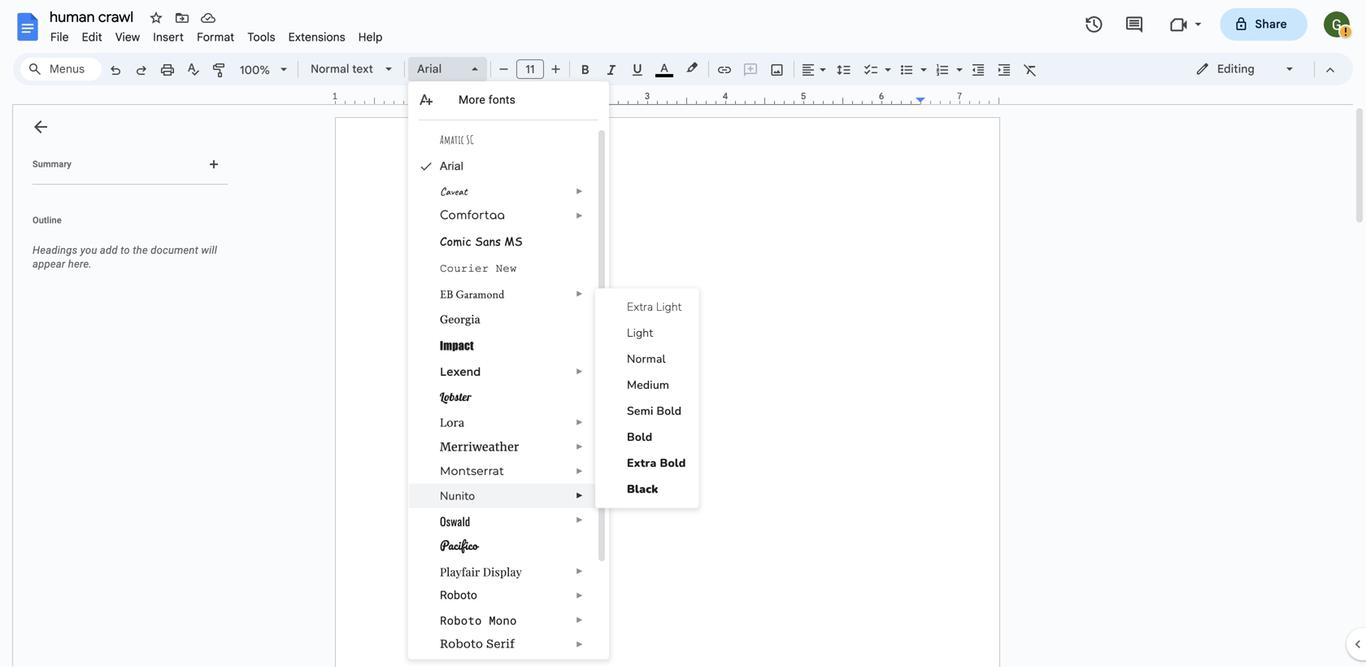 Task type: locate. For each thing, give the bounding box(es) containing it.
playfair
[[440, 564, 480, 579]]

to
[[121, 244, 130, 256]]

light up medium in the bottom left of the page
[[657, 299, 682, 315]]

summary heading
[[33, 158, 71, 171]]

►
[[576, 187, 584, 196], [576, 211, 584, 221], [576, 289, 584, 299], [576, 367, 584, 376], [576, 418, 584, 427], [576, 442, 584, 452], [576, 467, 584, 476], [576, 491, 584, 500], [576, 515, 584, 525], [576, 567, 584, 576], [576, 591, 584, 600], [576, 616, 584, 625], [576, 640, 584, 649]]

1 ► from the top
[[576, 187, 584, 196]]

arial option
[[417, 58, 462, 81]]

3 ► from the top
[[576, 289, 584, 299]]

semi bold
[[627, 404, 682, 419]]

1 vertical spatial normal
[[627, 351, 666, 367]]

tools
[[248, 30, 276, 44]]

0 vertical spatial bold
[[657, 404, 682, 419]]

document outline element
[[13, 105, 234, 667]]

normal up medium in the bottom left of the page
[[627, 351, 666, 367]]

outline
[[33, 215, 62, 225]]

2 vertical spatial roboto
[[440, 637, 483, 651]]

amatic sc
[[440, 133, 474, 147]]

montserrat
[[440, 464, 504, 478]]

more
[[459, 93, 486, 107]]

comfortaa
[[440, 209, 505, 222]]

extensions
[[289, 30, 346, 44]]

4 ► from the top
[[576, 367, 584, 376]]

extra up black
[[627, 456, 657, 471]]

will
[[201, 244, 217, 256]]

menu bar containing file
[[44, 21, 389, 48]]

extra light
[[627, 299, 682, 315]]

oswald
[[440, 513, 470, 530]]

7 ► from the top
[[576, 467, 584, 476]]

normal inside option
[[311, 62, 349, 76]]

bold right semi
[[657, 404, 682, 419]]

5 ► from the top
[[576, 418, 584, 427]]

display
[[483, 564, 522, 579]]

menu bar banner
[[0, 0, 1367, 667]]

serif
[[487, 637, 515, 651]]

0 vertical spatial roboto
[[440, 589, 478, 602]]

arial up left margin image
[[417, 62, 442, 76]]

► for comfortaa
[[576, 211, 584, 221]]

playfair display
[[440, 564, 522, 579]]

roboto down roboto mono
[[440, 637, 483, 651]]

outline heading
[[13, 214, 234, 237]]

1 vertical spatial extra
[[627, 456, 657, 471]]

text
[[352, 62, 373, 76]]

edit
[[82, 30, 102, 44]]

new
[[496, 262, 517, 275]]

2 ► from the top
[[576, 211, 584, 221]]

1 horizontal spatial light
[[657, 299, 682, 315]]

extra for extra light
[[627, 299, 654, 315]]

courier new
[[440, 262, 517, 275]]

normal
[[311, 62, 349, 76], [627, 351, 666, 367]]

1 vertical spatial roboto
[[440, 613, 482, 628]]

black
[[627, 482, 659, 497]]

menu
[[596, 288, 699, 508]]

file
[[50, 30, 69, 44]]

summary
[[33, 159, 71, 169]]

format menu item
[[191, 28, 241, 47]]

format
[[197, 30, 235, 44]]

lexend
[[440, 365, 481, 379]]

► for playfair display
[[576, 567, 584, 576]]

bold down semi
[[627, 430, 653, 445]]

bold for extra bold
[[660, 456, 686, 471]]

here.
[[68, 258, 92, 270]]

Font size field
[[517, 59, 551, 80]]

semi
[[627, 404, 654, 419]]

2 extra from the top
[[627, 456, 657, 471]]

bold
[[657, 404, 682, 419], [627, 430, 653, 445], [660, 456, 686, 471]]

2 roboto from the top
[[440, 613, 482, 628]]

bold for semi bold
[[657, 404, 682, 419]]

1 extra from the top
[[627, 299, 654, 315]]

roboto down playfair
[[440, 589, 478, 602]]

roboto up roboto serif
[[440, 613, 482, 628]]

extra
[[627, 299, 654, 315], [627, 456, 657, 471]]

roboto
[[440, 589, 478, 602], [440, 613, 482, 628], [440, 637, 483, 651]]

► for merriweather
[[576, 442, 584, 452]]

8 ► from the top
[[576, 491, 584, 500]]

pacifico
[[440, 535, 478, 555]]

► for roboto mono
[[576, 616, 584, 625]]

line & paragraph spacing image
[[835, 58, 854, 81]]

0 vertical spatial arial
[[417, 62, 442, 76]]

3 roboto from the top
[[440, 637, 483, 651]]

sans
[[475, 233, 501, 249]]

text color image
[[656, 58, 674, 77]]

10 ► from the top
[[576, 567, 584, 576]]

► for caveat
[[576, 187, 584, 196]]

1 vertical spatial arial
[[440, 160, 464, 172]]

1 vertical spatial light
[[627, 325, 654, 341]]

help
[[359, 30, 383, 44]]

right margin image
[[917, 92, 999, 104]]

13 ► from the top
[[576, 640, 584, 649]]

mode and view toolbar
[[1184, 53, 1344, 85]]

menu bar
[[44, 21, 389, 48]]

styles list. normal text selected. option
[[311, 58, 376, 81]]

extra up medium in the bottom left of the page
[[627, 299, 654, 315]]

0 horizontal spatial normal
[[311, 62, 349, 76]]

comic sans ms
[[440, 233, 523, 249]]

12 ► from the top
[[576, 616, 584, 625]]

► for oswald
[[576, 515, 584, 525]]

light
[[657, 299, 682, 315], [627, 325, 654, 341]]

normal for normal
[[627, 351, 666, 367]]

pacifico menu
[[408, 81, 609, 660]]

normal up 1
[[311, 62, 349, 76]]

arial
[[417, 62, 442, 76], [440, 160, 464, 172]]

1
[[333, 91, 338, 102]]

arial up caveat
[[440, 160, 464, 172]]

0 vertical spatial extra
[[627, 299, 654, 315]]

light down extra light
[[627, 325, 654, 341]]

bold down semi bold
[[660, 456, 686, 471]]

help menu item
[[352, 28, 389, 47]]

11 ► from the top
[[576, 591, 584, 600]]

2 vertical spatial bold
[[660, 456, 686, 471]]

0 vertical spatial normal
[[311, 62, 349, 76]]

9 ► from the top
[[576, 515, 584, 525]]

medium
[[627, 378, 670, 393]]

1 horizontal spatial normal
[[627, 351, 666, 367]]

6 ► from the top
[[576, 442, 584, 452]]



Task type: describe. For each thing, give the bounding box(es) containing it.
lobster
[[440, 390, 472, 404]]

► for montserrat
[[576, 467, 584, 476]]

file menu item
[[44, 28, 75, 47]]

Zoom field
[[234, 58, 295, 82]]

caveat
[[440, 184, 468, 199]]

highlight color image
[[683, 58, 701, 77]]

0 horizontal spatial light
[[627, 325, 654, 341]]

normal for normal text
[[311, 62, 349, 76]]

you
[[80, 244, 97, 256]]

edit menu item
[[75, 28, 109, 47]]

ms
[[505, 233, 523, 249]]

fonts
[[489, 93, 516, 107]]

1 roboto from the top
[[440, 589, 478, 602]]

Star checkbox
[[145, 7, 168, 29]]

sc
[[467, 133, 474, 147]]

insert image image
[[768, 58, 787, 81]]

appear
[[33, 258, 65, 270]]

arial inside pacifico menu
[[440, 160, 464, 172]]

editing button
[[1185, 57, 1308, 81]]

courier
[[440, 262, 489, 275]]

more fonts
[[459, 93, 516, 107]]

share
[[1256, 17, 1288, 31]]

arial inside option
[[417, 62, 442, 76]]

Zoom text field
[[236, 59, 275, 81]]

insert
[[153, 30, 184, 44]]

normal text
[[311, 62, 373, 76]]

menu containing extra light
[[596, 288, 699, 508]]

the
[[133, 244, 148, 256]]

► for lexend
[[576, 367, 584, 376]]

nunito
[[440, 489, 475, 504]]

comic
[[440, 233, 472, 249]]

insert menu item
[[147, 28, 191, 47]]

view
[[115, 30, 140, 44]]

► for lora
[[576, 418, 584, 427]]

roboto for roboto mono
[[440, 613, 482, 628]]

view menu item
[[109, 28, 147, 47]]

left margin image
[[336, 92, 418, 104]]

headings
[[33, 244, 78, 256]]

roboto serif
[[440, 637, 515, 651]]

► for roboto serif
[[576, 640, 584, 649]]

garamond
[[456, 287, 505, 301]]

amatic
[[440, 133, 465, 147]]

extra bold
[[627, 456, 686, 471]]

1 vertical spatial bold
[[627, 430, 653, 445]]

georgia
[[440, 313, 481, 326]]

lora
[[440, 415, 465, 430]]

tools menu item
[[241, 28, 282, 47]]

► for roboto
[[576, 591, 584, 600]]

Font size text field
[[517, 59, 544, 79]]

mono
[[489, 613, 517, 628]]

editing
[[1218, 62, 1255, 76]]

extensions menu item
[[282, 28, 352, 47]]

share button
[[1221, 8, 1308, 41]]

pacifico application
[[0, 0, 1367, 667]]

impact
[[440, 339, 474, 353]]

menu bar inside menu bar banner
[[44, 21, 389, 48]]

roboto mono
[[440, 613, 517, 628]]

extra for extra bold
[[627, 456, 657, 471]]

add
[[100, 244, 118, 256]]

0 vertical spatial light
[[657, 299, 682, 315]]

eb
[[440, 287, 454, 301]]

► for nunito
[[576, 491, 584, 500]]

main toolbar
[[101, 0, 1044, 425]]

► for eb garamond
[[576, 289, 584, 299]]

Menus field
[[20, 58, 102, 81]]

document
[[151, 244, 199, 256]]

eb garamond
[[440, 287, 505, 301]]

merriweather
[[440, 440, 520, 454]]

Rename text field
[[44, 7, 143, 26]]

headings you add to the document will appear here.
[[33, 244, 217, 270]]

roboto for roboto serif
[[440, 637, 483, 651]]



Task type: vqa. For each thing, say whether or not it's contained in the screenshot.
Help
yes



